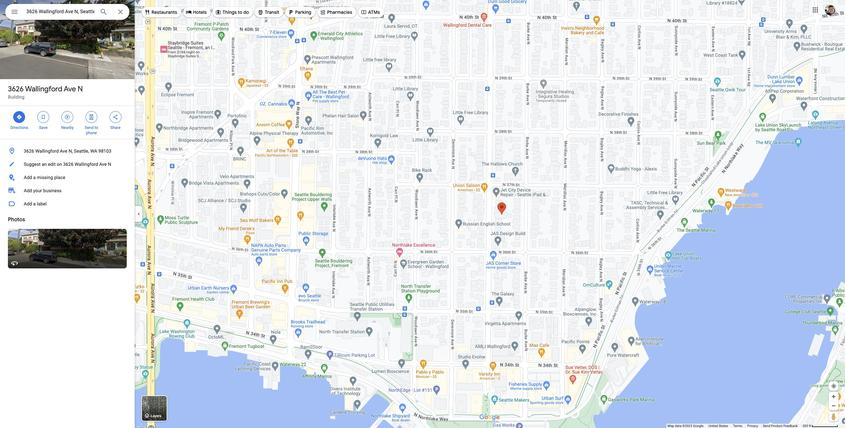 Task type: locate. For each thing, give the bounding box(es) containing it.
footer inside google maps element
[[668, 424, 803, 429]]

2 vertical spatial ave
[[99, 162, 107, 167]]

send for send to phone
[[85, 126, 94, 130]]

0 horizontal spatial n
[[78, 85, 83, 94]]

3626 up building
[[8, 85, 24, 94]]

ave
[[64, 85, 76, 94], [60, 149, 67, 154], [99, 162, 107, 167]]

0 horizontal spatial send
[[85, 126, 94, 130]]

a left missing at the left top of the page
[[33, 175, 36, 180]]

show your location image
[[831, 384, 837, 390]]

1 vertical spatial n
[[108, 162, 111, 167]]

ave inside button
[[99, 162, 107, 167]]

0 vertical spatial add
[[24, 175, 32, 180]]

send left product
[[763, 425, 771, 428]]

2 vertical spatial add
[[24, 201, 32, 207]]

1 horizontal spatial 3626
[[24, 149, 34, 154]]

on
[[57, 162, 62, 167]]

send
[[85, 126, 94, 130], [763, 425, 771, 428]]

ave up ''
[[64, 85, 76, 94]]

3626 wallingford ave n, seattle, wa 98103
[[24, 149, 111, 154]]

3 add from the top
[[24, 201, 32, 207]]

2 a from the top
[[33, 201, 36, 207]]

business
[[43, 188, 62, 194]]

to inside  things to do
[[238, 9, 242, 15]]

0 vertical spatial to
[[238, 9, 242, 15]]

0 vertical spatial send
[[85, 126, 94, 130]]

1 vertical spatial to
[[95, 126, 98, 130]]

ave inside button
[[60, 149, 67, 154]]

2 add from the top
[[24, 188, 32, 194]]

add for add a label
[[24, 201, 32, 207]]

phone
[[86, 131, 97, 135]]

send inside send to phone
[[85, 126, 94, 130]]

0 vertical spatial ave
[[64, 85, 76, 94]]

0 vertical spatial 3626
[[8, 85, 24, 94]]

a left label
[[33, 201, 36, 207]]

your
[[33, 188, 42, 194]]

None field
[[26, 8, 94, 16]]

to left do
[[238, 9, 242, 15]]

0 vertical spatial a
[[33, 175, 36, 180]]

3626 wallingford ave n building
[[8, 85, 83, 100]]

1 horizontal spatial to
[[238, 9, 242, 15]]

add a missing place button
[[0, 171, 135, 184]]

wallingford inside button
[[35, 149, 59, 154]]


[[258, 9, 264, 16]]

ft
[[810, 425, 812, 428]]

wallingford inside 3626 wallingford ave n building
[[25, 85, 62, 94]]


[[361, 9, 367, 16]]

feedback
[[784, 425, 798, 428]]

n inside 3626 wallingford ave n building
[[78, 85, 83, 94]]

n
[[78, 85, 83, 94], [108, 162, 111, 167]]

wallingford down 'seattle,'
[[75, 162, 98, 167]]

wallingford for n
[[25, 85, 62, 94]]

add left label
[[24, 201, 32, 207]]

send inside "button"
[[763, 425, 771, 428]]

 parking
[[288, 9, 311, 16]]

 button
[[5, 4, 24, 21]]

1 horizontal spatial send
[[763, 425, 771, 428]]

wallingford
[[25, 85, 62, 94], [35, 149, 59, 154], [75, 162, 98, 167]]

2 vertical spatial wallingford
[[75, 162, 98, 167]]

3626
[[8, 85, 24, 94], [24, 149, 34, 154], [63, 162, 74, 167]]


[[64, 114, 70, 121]]

layers
[[151, 415, 161, 419]]

data
[[675, 425, 682, 428]]

send product feedback button
[[763, 424, 798, 429]]

to up phone at left
[[95, 126, 98, 130]]

0 horizontal spatial 3626
[[8, 85, 24, 94]]

an
[[42, 162, 47, 167]]

to
[[238, 9, 242, 15], [95, 126, 98, 130]]

 restaurants
[[144, 9, 177, 16]]

suggest an edit on 3626 wallingford ave n button
[[0, 158, 135, 171]]

 atms
[[361, 9, 380, 16]]

footer
[[668, 424, 803, 429]]

1 horizontal spatial n
[[108, 162, 111, 167]]

wallingford up an
[[35, 149, 59, 154]]

ave inside 3626 wallingford ave n building
[[64, 85, 76, 94]]

0 vertical spatial wallingford
[[25, 85, 62, 94]]

ave down 98103
[[99, 162, 107, 167]]

1 add from the top
[[24, 175, 32, 180]]

united states
[[709, 425, 729, 428]]


[[320, 9, 326, 16]]


[[11, 7, 18, 17]]

3626 up suggest
[[24, 149, 34, 154]]

ave for n
[[64, 85, 76, 94]]

send to phone
[[85, 126, 98, 135]]

0 horizontal spatial to
[[95, 126, 98, 130]]

200 ft button
[[803, 425, 839, 428]]

1 vertical spatial a
[[33, 201, 36, 207]]

1 a from the top
[[33, 175, 36, 180]]

zoom out image
[[832, 404, 837, 409]]

privacy button
[[748, 424, 758, 429]]

ave left n,
[[60, 149, 67, 154]]

1 vertical spatial wallingford
[[35, 149, 59, 154]]

3626 for n,
[[24, 149, 34, 154]]

3626 inside button
[[63, 162, 74, 167]]

a
[[33, 175, 36, 180], [33, 201, 36, 207]]

0 vertical spatial n
[[78, 85, 83, 94]]

2 horizontal spatial 3626
[[63, 162, 74, 167]]

3626 wallingford ave n, seattle, wa 98103 button
[[0, 145, 135, 158]]

3626 inside 3626 wallingford ave n building
[[8, 85, 24, 94]]

send up phone at left
[[85, 126, 94, 130]]

1 vertical spatial ave
[[60, 149, 67, 154]]

directions
[[10, 126, 28, 130]]

map data ©2023 google
[[668, 425, 704, 428]]

3626 inside button
[[24, 149, 34, 154]]

missing
[[37, 175, 53, 180]]

add left your on the left top of page
[[24, 188, 32, 194]]

seattle,
[[74, 149, 89, 154]]

3626 right 'on'
[[63, 162, 74, 167]]

add
[[24, 175, 32, 180], [24, 188, 32, 194], [24, 201, 32, 207]]

add your business
[[24, 188, 62, 194]]

suggest an edit on 3626 wallingford ave n
[[24, 162, 111, 167]]

a for label
[[33, 201, 36, 207]]

2 vertical spatial 3626
[[63, 162, 74, 167]]

add down suggest
[[24, 175, 32, 180]]

send product feedback
[[763, 425, 798, 428]]

wallingford up 
[[25, 85, 62, 94]]

1 vertical spatial send
[[763, 425, 771, 428]]

footer containing map data ©2023 google
[[668, 424, 803, 429]]

label
[[37, 201, 47, 207]]

1 vertical spatial 3626
[[24, 149, 34, 154]]

1 vertical spatial add
[[24, 188, 32, 194]]



Task type: describe. For each thing, give the bounding box(es) containing it.
save
[[39, 126, 48, 130]]

actions for 3626 wallingford ave n region
[[0, 106, 135, 139]]

add your business link
[[0, 184, 135, 198]]

pharmacies
[[327, 9, 352, 15]]

3626 for n
[[8, 85, 24, 94]]


[[144, 9, 150, 16]]

 search field
[[5, 4, 129, 21]]

terms
[[734, 425, 743, 428]]

photos
[[8, 217, 25, 223]]

3626 Wallingford Ave N, Seattle, WA 98103 field
[[5, 4, 129, 20]]

add a label
[[24, 201, 47, 207]]

building
[[8, 94, 24, 100]]

to inside send to phone
[[95, 126, 98, 130]]

product
[[772, 425, 783, 428]]

collapse side panel image
[[135, 211, 142, 218]]

zoom in image
[[832, 395, 837, 400]]

200 ft
[[803, 425, 812, 428]]


[[186, 9, 192, 16]]

states
[[719, 425, 729, 428]]

n,
[[69, 149, 73, 154]]

share
[[110, 126, 121, 130]]

wallingford inside button
[[75, 162, 98, 167]]

none field inside 3626 wallingford ave n, seattle, wa 98103 field
[[26, 8, 94, 16]]

add for add a missing place
[[24, 175, 32, 180]]

a for missing
[[33, 175, 36, 180]]

google maps element
[[0, 0, 846, 429]]

add a label button
[[0, 198, 135, 211]]


[[288, 9, 294, 16]]

hotels
[[193, 9, 207, 15]]

add for add your business
[[24, 188, 32, 194]]

suggest
[[24, 162, 41, 167]]

wa
[[90, 149, 97, 154]]

 hotels
[[186, 9, 207, 16]]

show street view coverage image
[[829, 412, 839, 422]]

parking
[[295, 9, 311, 15]]

edit
[[48, 162, 56, 167]]

n inside button
[[108, 162, 111, 167]]

united
[[709, 425, 718, 428]]

add a missing place
[[24, 175, 65, 180]]

atms
[[368, 9, 380, 15]]


[[40, 114, 46, 121]]

 transit
[[258, 9, 279, 16]]


[[88, 114, 94, 121]]

map
[[668, 425, 675, 428]]

google account: ben chafik  
(ben.chafik@adept.ai) image
[[825, 5, 836, 15]]

send for send product feedback
[[763, 425, 771, 428]]

200
[[803, 425, 809, 428]]

 things to do
[[215, 9, 249, 16]]

transit
[[265, 9, 279, 15]]

98103
[[98, 149, 111, 154]]

©2023
[[683, 425, 693, 428]]

terms button
[[734, 424, 743, 429]]

3626 wallingford ave n main content
[[0, 0, 135, 429]]

united states button
[[709, 424, 729, 429]]

ave for n,
[[60, 149, 67, 154]]

things
[[223, 9, 237, 15]]

wallingford for n,
[[35, 149, 59, 154]]


[[215, 9, 221, 16]]

place
[[54, 175, 65, 180]]

do
[[244, 9, 249, 15]]

restaurants
[[152, 9, 177, 15]]

nearby
[[61, 126, 74, 130]]


[[16, 114, 22, 121]]

privacy
[[748, 425, 758, 428]]


[[112, 114, 118, 121]]

 pharmacies
[[320, 9, 352, 16]]

google
[[694, 425, 704, 428]]



Task type: vqa. For each thing, say whether or not it's contained in the screenshot.
the South
no



